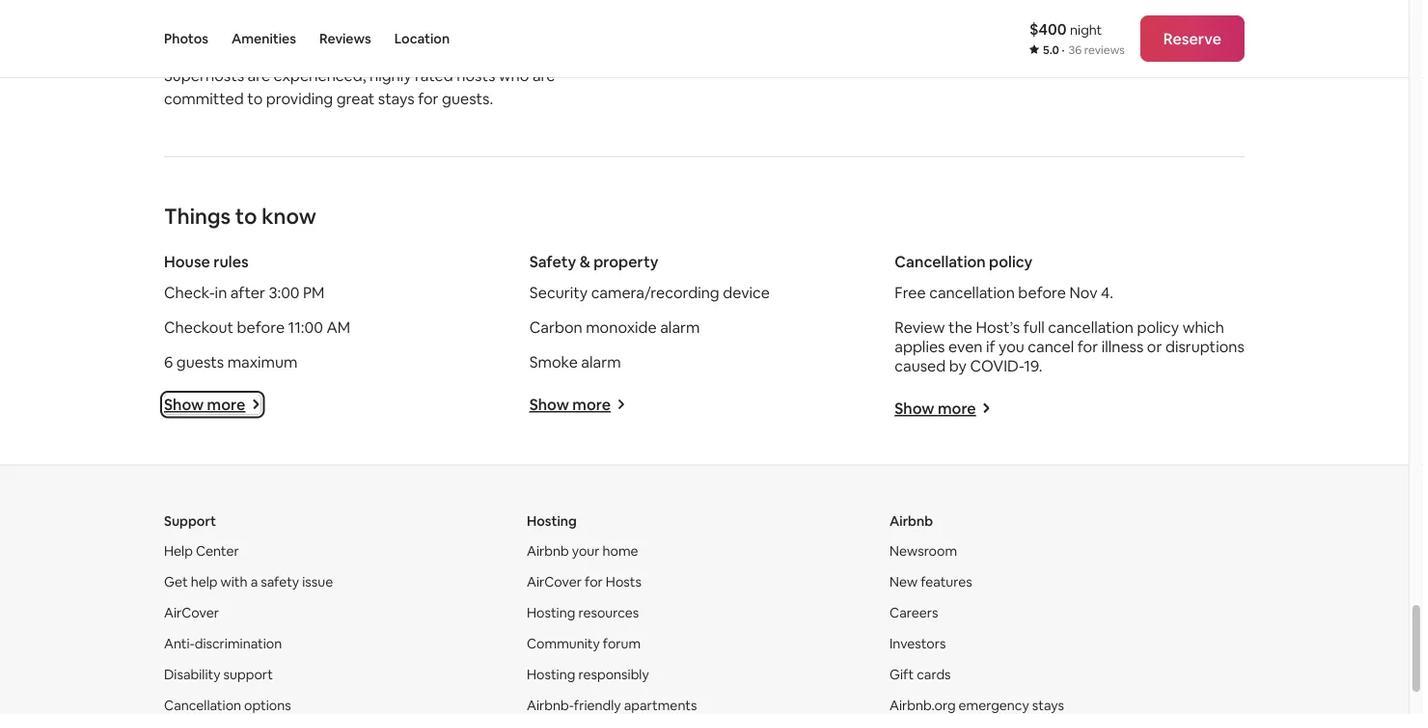 Task type: describe. For each thing, give the bounding box(es) containing it.
careers link
[[890, 605, 939, 622]]

check-
[[164, 283, 215, 302]]

0 vertical spatial alarm
[[660, 317, 700, 337]]

if
[[986, 337, 995, 357]]

reserve
[[1164, 28, 1222, 48]]

reviews
[[319, 30, 371, 47]]

new features
[[890, 574, 973, 591]]

more for alarm
[[573, 395, 611, 415]]

support
[[164, 512, 216, 530]]

nov
[[1070, 283, 1098, 302]]

to inside gianna is a superhost superhosts are experienced, highly rated hosts who are committed to providing great stays for guests.
[[247, 89, 263, 109]]

2 horizontal spatial more
[[938, 399, 976, 419]]

gift cards
[[890, 666, 951, 684]]

hosting for hosting resources
[[527, 605, 575, 622]]

house
[[164, 252, 210, 272]]

resources
[[578, 605, 639, 622]]

great
[[337, 89, 375, 109]]

know
[[262, 203, 316, 230]]

guests.
[[442, 89, 493, 109]]

illness
[[1102, 337, 1144, 357]]

anti-discrimination
[[164, 635, 282, 653]]

applies
[[895, 337, 945, 357]]

disability support
[[164, 666, 273, 684]]

you
[[999, 337, 1025, 357]]

airbnb your home link
[[527, 543, 638, 560]]

4.
[[1101, 283, 1114, 302]]

2 horizontal spatial show
[[895, 399, 935, 419]]

community forum
[[527, 635, 641, 653]]

0 horizontal spatial cancellation
[[930, 283, 1015, 302]]

airbnb for airbnb your home
[[527, 543, 569, 560]]

airbnb your home
[[527, 543, 638, 560]]

hosts
[[606, 574, 642, 591]]

disability
[[164, 666, 221, 684]]

safety & property
[[529, 252, 659, 272]]

night
[[1070, 21, 1102, 38]]

issue
[[302, 574, 333, 591]]

by
[[949, 356, 967, 376]]

maximum
[[227, 352, 298, 372]]

cancellation
[[895, 252, 986, 272]]

19.
[[1024, 356, 1043, 376]]

or
[[1147, 337, 1162, 357]]

anti-
[[164, 635, 195, 653]]

highly
[[370, 66, 412, 85]]

the
[[949, 317, 973, 337]]

aircover for aircover link
[[164, 605, 219, 622]]

which
[[1183, 317, 1225, 337]]

checkout before 11:00 am
[[164, 317, 350, 337]]

center
[[196, 543, 239, 560]]

amenities
[[232, 30, 296, 47]]

show for smoke
[[529, 395, 569, 415]]

6
[[164, 352, 173, 372]]

monoxide
[[586, 317, 657, 337]]

in
[[215, 283, 227, 302]]

am
[[327, 317, 350, 337]]

2 horizontal spatial show more
[[895, 399, 976, 419]]

features
[[921, 574, 973, 591]]

community
[[527, 635, 600, 653]]

community forum link
[[527, 635, 641, 653]]

review the host's full cancellation policy which applies even if you cancel for illness or disruptions caused by covid-19.
[[895, 317, 1245, 376]]

camera/recording
[[591, 283, 720, 302]]

superhosts
[[164, 66, 244, 85]]

show more for guests
[[164, 395, 245, 415]]

rated
[[415, 66, 453, 85]]

smoke alarm
[[529, 352, 621, 372]]

home
[[603, 543, 638, 560]]

6 guests maximum
[[164, 352, 298, 372]]

aircover for aircover for hosts
[[527, 574, 582, 591]]

&
[[580, 252, 590, 272]]

check-in after 3:00 pm
[[164, 283, 325, 302]]

caused
[[895, 356, 946, 376]]

hosting resources link
[[527, 605, 639, 622]]

hosting for hosting responsibly
[[527, 666, 575, 684]]

covid-
[[970, 356, 1024, 376]]

house rules
[[164, 252, 249, 272]]

new features link
[[890, 574, 973, 591]]

5.0 · 36 reviews
[[1043, 42, 1125, 57]]

committed
[[164, 89, 244, 109]]

hosting resources
[[527, 605, 639, 622]]

amenities button
[[232, 0, 296, 77]]



Task type: locate. For each thing, give the bounding box(es) containing it.
before up maximum
[[237, 317, 285, 337]]

1 horizontal spatial more
[[573, 395, 611, 415]]

careers
[[890, 605, 939, 622]]

help center
[[164, 543, 239, 560]]

5.0
[[1043, 42, 1059, 57]]

disruptions
[[1166, 337, 1245, 357]]

0 vertical spatial hosting
[[527, 512, 577, 530]]

0 vertical spatial aircover
[[527, 574, 582, 591]]

to left providing
[[247, 89, 263, 109]]

cancellation
[[930, 283, 1015, 302], [1048, 317, 1134, 337]]

1 vertical spatial policy
[[1137, 317, 1179, 337]]

2 hosting from the top
[[527, 605, 575, 622]]

investors
[[890, 635, 946, 653]]

is
[[218, 37, 230, 56]]

with
[[221, 574, 248, 591]]

free cancellation before nov 4.
[[895, 283, 1114, 302]]

1 horizontal spatial before
[[1018, 283, 1066, 302]]

for inside the review the host's full cancellation policy which applies even if you cancel for illness or disruptions caused by covid-19.
[[1078, 337, 1098, 357]]

0 horizontal spatial a
[[233, 37, 241, 56]]

1 are from the left
[[248, 66, 270, 85]]

show more button for alarm
[[529, 395, 626, 415]]

1 vertical spatial before
[[237, 317, 285, 337]]

0 vertical spatial cancellation
[[930, 283, 1015, 302]]

hosting up community
[[527, 605, 575, 622]]

0 horizontal spatial aircover
[[164, 605, 219, 622]]

rules
[[214, 252, 249, 272]]

0 horizontal spatial before
[[237, 317, 285, 337]]

help
[[164, 543, 193, 560]]

show more for alarm
[[529, 395, 611, 415]]

things to know
[[164, 203, 316, 230]]

show more
[[164, 395, 245, 415], [529, 395, 611, 415], [895, 399, 976, 419]]

1 horizontal spatial alarm
[[660, 317, 700, 337]]

superhost
[[245, 37, 320, 56]]

get help with a safety issue link
[[164, 574, 333, 591]]

2 horizontal spatial for
[[1078, 337, 1098, 357]]

1 hosting from the top
[[527, 512, 577, 530]]

a right with
[[251, 574, 258, 591]]

0 horizontal spatial show
[[164, 395, 204, 415]]

show more button
[[164, 395, 261, 415], [529, 395, 626, 415], [895, 399, 992, 419]]

1 horizontal spatial show
[[529, 395, 569, 415]]

1 horizontal spatial show more button
[[529, 395, 626, 415]]

gift cards link
[[890, 666, 951, 684]]

newsroom link
[[890, 543, 957, 560]]

0 vertical spatial airbnb
[[890, 512, 933, 530]]

0 vertical spatial policy
[[989, 252, 1033, 272]]

host's
[[976, 317, 1020, 337]]

before up 'full' at the right top of page
[[1018, 283, 1066, 302]]

1 horizontal spatial are
[[533, 66, 555, 85]]

are down superhost
[[248, 66, 270, 85]]

0 horizontal spatial for
[[418, 89, 439, 109]]

$400 night
[[1030, 19, 1102, 39]]

are right who at the left top
[[533, 66, 555, 85]]

policy
[[989, 252, 1033, 272], [1137, 317, 1179, 337]]

stays
[[378, 89, 415, 109]]

responsibly
[[578, 666, 649, 684]]

after
[[230, 283, 265, 302]]

cancellation inside the review the host's full cancellation policy which applies even if you cancel for illness or disruptions caused by covid-19.
[[1048, 317, 1134, 337]]

1 horizontal spatial policy
[[1137, 317, 1179, 337]]

1 vertical spatial cancellation
[[1048, 317, 1134, 337]]

property
[[594, 252, 659, 272]]

2 vertical spatial hosting
[[527, 666, 575, 684]]

carbon
[[529, 317, 583, 337]]

gift
[[890, 666, 914, 684]]

full
[[1024, 317, 1045, 337]]

0 horizontal spatial are
[[248, 66, 270, 85]]

more down by
[[938, 399, 976, 419]]

free
[[895, 283, 926, 302]]

·
[[1062, 42, 1065, 57]]

a inside gianna is a superhost superhosts are experienced, highly rated hosts who are committed to providing great stays for guests.
[[233, 37, 241, 56]]

investors link
[[890, 635, 946, 653]]

3:00
[[269, 283, 300, 302]]

show down 6
[[164, 395, 204, 415]]

new
[[890, 574, 918, 591]]

airbnb for airbnb
[[890, 512, 933, 530]]

0 horizontal spatial show more button
[[164, 395, 261, 415]]

0 horizontal spatial alarm
[[581, 352, 621, 372]]

hosting up airbnb your home link
[[527, 512, 577, 530]]

hosting responsibly link
[[527, 666, 649, 684]]

even
[[949, 337, 983, 357]]

1 vertical spatial airbnb
[[527, 543, 569, 560]]

your
[[572, 543, 600, 560]]

for
[[418, 89, 439, 109], [1078, 337, 1098, 357], [585, 574, 603, 591]]

policy left which
[[1137, 317, 1179, 337]]

show more down smoke alarm
[[529, 395, 611, 415]]

show down caused
[[895, 399, 935, 419]]

review
[[895, 317, 945, 337]]

to left know
[[235, 203, 257, 230]]

1 vertical spatial hosting
[[527, 605, 575, 622]]

aircover link
[[164, 605, 219, 622]]

1 vertical spatial to
[[235, 203, 257, 230]]

for left illness on the right
[[1078, 337, 1098, 357]]

help center link
[[164, 543, 239, 560]]

discrimination
[[195, 635, 282, 653]]

location
[[394, 30, 450, 47]]

11:00
[[288, 317, 323, 337]]

show for 6
[[164, 395, 204, 415]]

1 horizontal spatial show more
[[529, 395, 611, 415]]

hosting for hosting
[[527, 512, 577, 530]]

policy up free cancellation before nov 4.
[[989, 252, 1033, 272]]

are
[[248, 66, 270, 85], [533, 66, 555, 85]]

0 horizontal spatial show more
[[164, 395, 245, 415]]

security camera/recording device
[[529, 283, 770, 302]]

things
[[164, 203, 231, 230]]

0 horizontal spatial more
[[207, 395, 245, 415]]

0 vertical spatial before
[[1018, 283, 1066, 302]]

0 horizontal spatial policy
[[989, 252, 1033, 272]]

1 horizontal spatial for
[[585, 574, 603, 591]]

disability support link
[[164, 666, 273, 684]]

2 horizontal spatial show more button
[[895, 399, 992, 419]]

carbon monoxide alarm
[[529, 317, 700, 337]]

gianna is a superhost superhosts are experienced, highly rated hosts who are committed to providing great stays for guests.
[[164, 37, 555, 109]]

more
[[207, 395, 245, 415], [573, 395, 611, 415], [938, 399, 976, 419]]

alarm down camera/recording
[[660, 317, 700, 337]]

0 vertical spatial for
[[418, 89, 439, 109]]

2 are from the left
[[533, 66, 555, 85]]

aircover up 'anti-'
[[164, 605, 219, 622]]

show more button for guests
[[164, 395, 261, 415]]

aircover
[[527, 574, 582, 591], [164, 605, 219, 622]]

for left hosts
[[585, 574, 603, 591]]

hosting down community
[[527, 666, 575, 684]]

before
[[1018, 283, 1066, 302], [237, 317, 285, 337]]

alarm
[[660, 317, 700, 337], [581, 352, 621, 372]]

get
[[164, 574, 188, 591]]

device
[[723, 283, 770, 302]]

policy inside the review the host's full cancellation policy which applies even if you cancel for illness or disruptions caused by covid-19.
[[1137, 317, 1179, 337]]

cancellation down the cancellation policy
[[930, 283, 1015, 302]]

a right is
[[233, 37, 241, 56]]

more down smoke alarm
[[573, 395, 611, 415]]

airbnb left your
[[527, 543, 569, 560]]

1 horizontal spatial cancellation
[[1048, 317, 1134, 337]]

safety
[[261, 574, 299, 591]]

show more down caused
[[895, 399, 976, 419]]

get help with a safety issue
[[164, 574, 333, 591]]

cancellation down nov
[[1048, 317, 1134, 337]]

2 vertical spatial for
[[585, 574, 603, 591]]

to
[[247, 89, 263, 109], [235, 203, 257, 230]]

forum
[[603, 635, 641, 653]]

show more button down by
[[895, 399, 992, 419]]

show more down guests
[[164, 395, 245, 415]]

aircover down airbnb your home
[[527, 574, 582, 591]]

reviews button
[[319, 0, 371, 77]]

show down 'smoke'
[[529, 395, 569, 415]]

aircover for hosts link
[[527, 574, 642, 591]]

help
[[191, 574, 218, 591]]

0 vertical spatial a
[[233, 37, 241, 56]]

for down rated
[[418, 89, 439, 109]]

show more button down guests
[[164, 395, 261, 415]]

more for guests
[[207, 395, 245, 415]]

safety
[[529, 252, 576, 272]]

experienced,
[[274, 66, 366, 85]]

0 vertical spatial to
[[247, 89, 263, 109]]

show more button down smoke alarm
[[529, 395, 626, 415]]

1 horizontal spatial a
[[251, 574, 258, 591]]

1 vertical spatial alarm
[[581, 352, 621, 372]]

security
[[529, 283, 588, 302]]

cancel
[[1028, 337, 1074, 357]]

smoke
[[529, 352, 578, 372]]

1 vertical spatial a
[[251, 574, 258, 591]]

alarm down carbon monoxide alarm
[[581, 352, 621, 372]]

1 horizontal spatial airbnb
[[890, 512, 933, 530]]

1 vertical spatial for
[[1078, 337, 1098, 357]]

pm
[[303, 283, 325, 302]]

more down 6 guests maximum
[[207, 395, 245, 415]]

1 horizontal spatial aircover
[[527, 574, 582, 591]]

1 vertical spatial aircover
[[164, 605, 219, 622]]

for inside gianna is a superhost superhosts are experienced, highly rated hosts who are committed to providing great stays for guests.
[[418, 89, 439, 109]]

0 horizontal spatial airbnb
[[527, 543, 569, 560]]

airbnb up newsroom
[[890, 512, 933, 530]]

3 hosting from the top
[[527, 666, 575, 684]]



Task type: vqa. For each thing, say whether or not it's contained in the screenshot.


